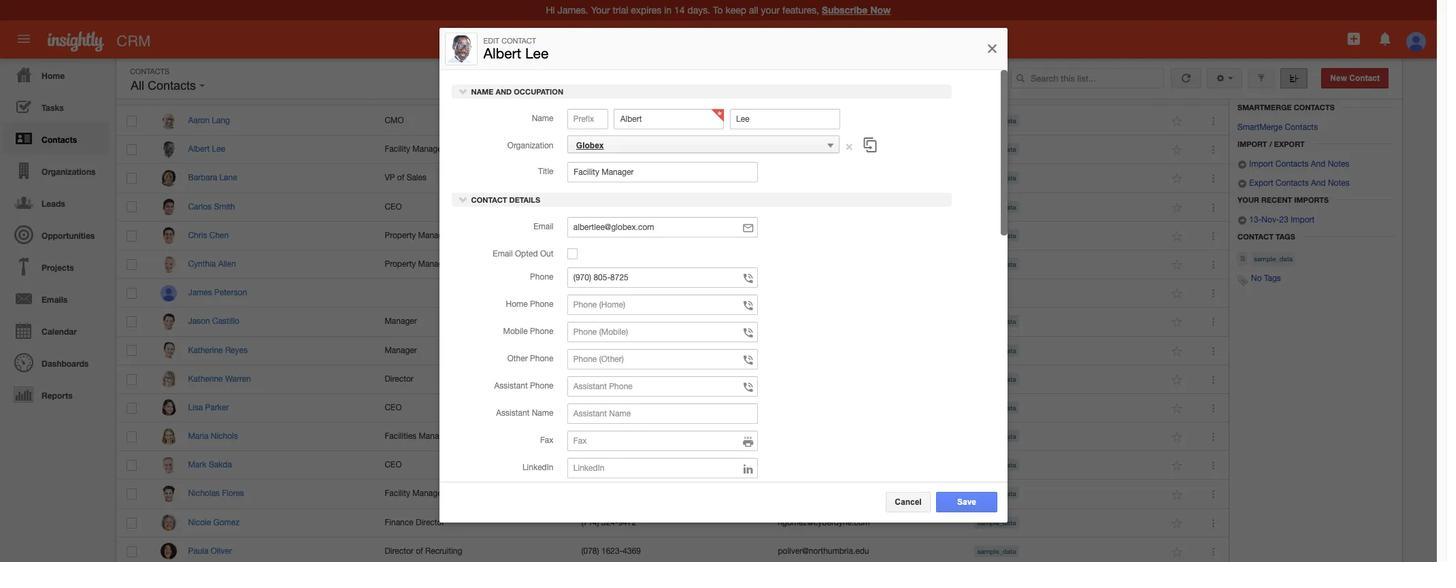 Task type: describe. For each thing, give the bounding box(es) containing it.
facility manager for flores
[[385, 489, 445, 498]]

sample_data for 4369
[[977, 547, 1016, 555]]

contacts up export contacts and notes "link"
[[1276, 159, 1309, 169]]

1 follow image from the top
[[1171, 115, 1184, 128]]

carlossmith@warbucks.com cell
[[767, 193, 964, 222]]

428-
[[601, 317, 618, 326]]

Title text field
[[568, 162, 758, 182]]

266-
[[601, 403, 618, 412]]

sample_data for 8725
[[977, 145, 1016, 153]]

(65) 64367228
[[581, 116, 633, 125]]

sample_data for 1015
[[977, 231, 1016, 239]]

847-
[[601, 374, 618, 384]]

save
[[957, 497, 976, 507]]

chris
[[188, 230, 207, 240]]

phone for other phone
[[530, 354, 554, 363]]

2 vertical spatial import
[[1291, 215, 1315, 225]]

Phone (Other) text field
[[568, 349, 758, 370]]

× button
[[846, 137, 854, 153]]

cancel
[[895, 497, 922, 507]]

manager for flores
[[413, 489, 445, 498]]

recycle bin link
[[1238, 86, 1309, 97]]

home phone
[[506, 299, 554, 309]]

cell for katherine warren
[[767, 365, 964, 394]]

notifications image
[[1377, 31, 1393, 47]]

row containing aaron lang
[[116, 107, 1229, 136]]

(562) 428-0032 cell
[[571, 308, 767, 336]]

(34)
[[581, 345, 595, 355]]

(078)
[[581, 546, 599, 556]]

sample_data for 0032
[[977, 317, 1016, 325]]

bin
[[1289, 86, 1302, 95]]

phone field image for mobile
[[743, 326, 755, 340]]

sample_data for 1658
[[977, 461, 1016, 469]]

(334) 909-1658
[[581, 460, 636, 470]]

9472
[[618, 518, 636, 527]]

dashboards link
[[3, 346, 109, 378]]

(334) 909-1658 cell
[[571, 451, 767, 480]]

maria
[[188, 431, 208, 441]]

Phone text field
[[568, 267, 758, 288]]

cell for katherine reyes
[[767, 336, 964, 365]]

albert inside edit contact albert lee
[[484, 45, 522, 61]]

email for email opted out
[[493, 249, 513, 259]]

row containing cynthia allen
[[116, 250, 1229, 279]]

edit
[[484, 37, 500, 45]]

import contacts and notes
[[1247, 159, 1350, 169]]

linkedin
[[523, 463, 554, 472]]

property manager for (347)
[[385, 259, 450, 269]]

13-nov-23 import link
[[1238, 215, 1315, 225]]

Phone (Home) text field
[[568, 295, 758, 315]]

(510)
[[581, 403, 599, 412]]

recruiting
[[425, 546, 462, 556]]

row containing albert lee
[[116, 136, 1229, 164]]

contact details
[[469, 195, 541, 204]]

facility manager for lee
[[385, 144, 445, 154]]

1658
[[618, 460, 636, 470]]

(626) 847-1294
[[581, 374, 636, 384]]

nicholas flores link
[[188, 489, 251, 498]]

follow image for (573) 957-9840
[[1171, 201, 1184, 214]]

chevron down image for email opted out
[[459, 195, 468, 204]]

new contact
[[1330, 73, 1380, 83]]

cmo cell
[[374, 107, 571, 136]]

(562)
[[581, 317, 599, 326]]

tags
[[1264, 274, 1281, 283]]

manager for chen
[[418, 230, 450, 240]]

katherine reyes
[[188, 345, 248, 355]]

property manager cell for (347)
[[374, 250, 571, 279]]

name left and
[[472, 87, 494, 96]]

opportunities
[[42, 231, 95, 241]]

albertlee@globex.com cell
[[767, 136, 964, 164]]

import for import / export
[[1238, 140, 1267, 148]]

peterson
[[214, 288, 247, 297]]

no
[[1251, 274, 1262, 283]]

5259
[[618, 259, 636, 269]]

james peterson row
[[116, 279, 1229, 308]]

albertlee@globex.com
[[778, 144, 859, 154]]

home for home
[[42, 71, 65, 81]]

follow image for (202) 555-0153
[[1171, 431, 1184, 444]]

phone field image for other
[[743, 353, 755, 367]]

no tags link
[[1251, 274, 1281, 283]]

and for import contacts and notes
[[1311, 159, 1326, 169]]

Search all data.... text field
[[605, 29, 873, 53]]

sample_data for 0153
[[977, 432, 1016, 440]]

occupation
[[514, 87, 564, 96]]

contacts right all
[[148, 79, 196, 93]]

follow image for 2116
[[1171, 172, 1184, 185]]

ngomez@cyberdyne.com
[[778, 518, 870, 527]]

globex
[[577, 141, 604, 150]]

reports
[[42, 391, 73, 401]]

cynthia allen
[[188, 259, 236, 269]]

james
[[188, 288, 212, 297]]

nichols
[[211, 431, 238, 441]]

(419) 176-2116 cell
[[571, 164, 767, 193]]

1 vertical spatial export
[[1249, 178, 1273, 188]]

(714) 324-9472 cell
[[571, 509, 767, 537]]

nicholas.flores@clampett.com cell
[[767, 480, 964, 509]]

2116
[[618, 173, 636, 183]]

facility for albert lee
[[385, 144, 410, 154]]

text field image
[[743, 462, 755, 476]]

organization
[[508, 141, 554, 150]]

carlos
[[188, 202, 212, 211]]

ceo for smith
[[385, 202, 402, 211]]

of for vp
[[397, 173, 404, 183]]

cynthia
[[188, 259, 216, 269]]

ceo cell for (334) 909-1658
[[374, 451, 571, 480]]

64367228
[[597, 116, 633, 125]]

director for director of recruiting
[[385, 546, 414, 556]]

facility for nicholas flores
[[385, 489, 410, 498]]

(34) 622050858 cell
[[571, 336, 767, 365]]

row containing nicholas flores
[[116, 480, 1229, 509]]

row containing full name
[[116, 80, 1228, 105]]

your
[[1238, 195, 1259, 204]]

4369
[[623, 546, 641, 556]]

(419)
[[581, 173, 599, 183]]

LinkedIn text field
[[568, 458, 758, 478]]

import for import contacts and notes
[[1249, 159, 1273, 169]]

contact right new
[[1349, 73, 1380, 83]]

row containing mark sakda
[[116, 451, 1229, 480]]

save button
[[936, 492, 997, 512]]

paula
[[188, 546, 208, 556]]

recent
[[1261, 195, 1292, 204]]

contact inside edit contact albert lee
[[502, 37, 537, 45]]

import / export
[[1238, 140, 1305, 148]]

mobile phone
[[503, 327, 554, 336]]

property for chen
[[385, 230, 416, 240]]

follow image for (510) 266-3583
[[1171, 402, 1184, 415]]

contacts up all
[[130, 67, 169, 76]]

cell for cynthia allen
[[767, 250, 964, 279]]

cell for lisa parker
[[767, 394, 964, 423]]

ceo for parker
[[385, 403, 402, 412]]

smartmerge for smartmerge contacts
[[1238, 103, 1292, 112]]

contact tags
[[1238, 232, 1295, 241]]

contacts up your recent imports at the right of page
[[1276, 178, 1309, 188]]

cynthia allen link
[[188, 259, 243, 269]]

row containing barbara lane
[[116, 164, 1229, 193]]

smartmerge contacts link
[[1238, 123, 1318, 132]]

(347)
[[581, 259, 599, 269]]

assistant phone
[[495, 381, 554, 391]]

(347) 369-5259 cell
[[571, 250, 767, 279]]

(970) 805-8725
[[581, 144, 636, 154]]

emails
[[42, 295, 68, 305]]

notes for import contacts and notes
[[1328, 159, 1350, 169]]

row containing paula oliver
[[116, 537, 1229, 562]]

(202) 555-0153 cell
[[571, 423, 767, 451]]

edit contact albert lee
[[484, 37, 549, 61]]

manager for lee
[[413, 144, 445, 154]]

Search this list... text field
[[1011, 68, 1164, 88]]

lee inside row group
[[212, 144, 225, 154]]

follow image for 9472
[[1171, 517, 1184, 530]]

chevron down image for organization
[[459, 86, 468, 96]]

mark
[[188, 460, 207, 470]]

aaron lang
[[188, 116, 230, 125]]

email for email
[[534, 222, 554, 231]]

ceo for sakda
[[385, 460, 402, 470]]

row containing carlos smith
[[116, 193, 1229, 222]]

ngomez@cyberdyne.com cell
[[767, 509, 964, 537]]

369-
[[601, 259, 618, 269]]

assistant for assistant name
[[497, 408, 530, 418]]

(078) 1623-4369 cell
[[571, 537, 767, 562]]

row containing lisa parker
[[116, 394, 1229, 423]]

full name
[[188, 88, 227, 98]]

lane
[[219, 173, 237, 183]]

sample_data for 9840
[[977, 202, 1016, 211]]

cell for james peterson
[[767, 279, 964, 308]]

(510) 266-3583
[[581, 403, 636, 412]]



Task type: vqa. For each thing, say whether or not it's contained in the screenshot.
copy phone and address details from linked organization 'Image'
yes



Task type: locate. For each thing, give the bounding box(es) containing it.
export right /
[[1274, 140, 1305, 148]]

2 smartmerge from the top
[[1238, 123, 1283, 132]]

and up export contacts and notes
[[1311, 159, 1326, 169]]

2 vertical spatial phone field image
[[743, 380, 755, 394]]

Assistant Name text field
[[568, 404, 758, 424]]

1 vertical spatial phone field image
[[743, 353, 755, 367]]

projects link
[[3, 250, 109, 282]]

notes
[[1328, 159, 1350, 169], [1328, 178, 1350, 188]]

1 ceo cell from the top
[[374, 193, 571, 222]]

1 follow image from the top
[[1171, 144, 1184, 157]]

2 notes from the top
[[1328, 178, 1350, 188]]

contacts up organizations link
[[42, 135, 77, 145]]

show sidebar image
[[1290, 73, 1299, 83]]

8725
[[618, 144, 636, 154]]

name
[[472, 87, 494, 96], [204, 88, 227, 98], [532, 113, 554, 123], [532, 408, 554, 418]]

manager cell up director cell
[[374, 308, 571, 336]]

Prefix text field
[[568, 109, 609, 129]]

3 phone from the top
[[530, 327, 554, 336]]

2 row from the top
[[116, 107, 1229, 136]]

7 row from the top
[[116, 250, 1229, 279]]

2 facility manager cell from the top
[[374, 480, 571, 509]]

facilities manager
[[385, 431, 451, 441]]

1 vertical spatial home
[[506, 299, 528, 309]]

4 follow image from the top
[[1171, 259, 1184, 272]]

of right vp
[[397, 173, 404, 183]]

fax
[[541, 436, 554, 445]]

dialog containing albert lee
[[440, 28, 1008, 562]]

2 vertical spatial ceo cell
[[374, 451, 571, 480]]

and for export contacts and notes
[[1311, 178, 1326, 188]]

of left recruiting
[[416, 546, 423, 556]]

follow image for (562) 428-0032
[[1171, 316, 1184, 329]]

555-
[[601, 431, 618, 441]]

phone field image for assistant
[[743, 380, 755, 394]]

follow image inside james peterson row
[[1171, 287, 1184, 300]]

director up the director of recruiting
[[416, 518, 445, 527]]

opportunities link
[[3, 218, 109, 250]]

manager cell
[[374, 308, 571, 336], [374, 336, 571, 365]]

1 horizontal spatial of
[[416, 546, 423, 556]]

tags
[[1276, 232, 1295, 241]]

chevron down image
[[459, 86, 468, 96], [459, 195, 468, 204]]

10 row from the top
[[116, 365, 1229, 394]]

of inside director of recruiting "cell"
[[416, 546, 423, 556]]

0 vertical spatial albert
[[484, 45, 522, 61]]

1 vertical spatial property manager
[[385, 259, 450, 269]]

1 vertical spatial albert
[[188, 144, 210, 154]]

9 row from the top
[[116, 336, 1229, 365]]

0 vertical spatial facility manager cell
[[374, 136, 571, 164]]

2 vertical spatial phone field image
[[743, 435, 755, 448]]

katherine up lisa parker
[[188, 374, 223, 384]]

1 horizontal spatial home
[[506, 299, 528, 309]]

ceo up facilities
[[385, 403, 402, 412]]

(573)
[[581, 202, 599, 211]]

facility manager cell for flores
[[374, 480, 571, 509]]

0 horizontal spatial home
[[42, 71, 65, 81]]

3 phone field image from the top
[[743, 435, 755, 448]]

crm
[[117, 33, 151, 50]]

0 vertical spatial notes
[[1328, 159, 1350, 169]]

7 follow image from the top
[[1171, 402, 1184, 415]]

ceo down vp
[[385, 202, 402, 211]]

lang
[[212, 116, 230, 125]]

email left opted
[[493, 249, 513, 259]]

0032
[[618, 317, 636, 326]]

cell for barbara lane
[[767, 164, 964, 193]]

finance director cell
[[374, 509, 571, 537]]

4 follow image from the top
[[1171, 373, 1184, 386]]

contacts inside navigation
[[42, 135, 77, 145]]

1 property manager cell from the top
[[374, 222, 571, 250]]

manager cell for (562)
[[374, 308, 571, 336]]

export up your
[[1249, 178, 1273, 188]]

2 vertical spatial ceo
[[385, 460, 402, 470]]

0 vertical spatial ceo cell
[[374, 193, 571, 222]]

full
[[188, 88, 202, 98]]

phone right mobile
[[530, 327, 554, 336]]

navigation containing home
[[0, 59, 109, 410]]

home up mobile
[[506, 299, 528, 309]]

albert up and
[[484, 45, 522, 61]]

contact down 13-
[[1238, 232, 1274, 241]]

home for home phone
[[506, 299, 528, 309]]

phone field image
[[743, 272, 755, 285], [743, 353, 755, 367], [743, 380, 755, 394]]

0 vertical spatial export
[[1274, 140, 1305, 148]]

Fax text field
[[568, 431, 758, 451]]

ceo cell for (510) 266-3583
[[374, 394, 571, 423]]

sample_data for 2116
[[977, 174, 1016, 182]]

1 phone field image from the top
[[743, 272, 755, 285]]

3 ceo cell from the top
[[374, 451, 571, 480]]

row
[[116, 80, 1228, 105], [116, 107, 1229, 136], [116, 136, 1229, 164], [116, 164, 1229, 193], [116, 193, 1229, 222], [116, 222, 1229, 250], [116, 250, 1229, 279], [116, 308, 1229, 336], [116, 336, 1229, 365], [116, 365, 1229, 394], [116, 394, 1229, 423], [116, 423, 1229, 451], [116, 451, 1229, 480], [116, 480, 1229, 509], [116, 509, 1229, 537], [116, 537, 1229, 562]]

smartmerge contacts
[[1238, 103, 1335, 112]]

2 property manager cell from the top
[[374, 250, 571, 279]]

assistant down assistant phone
[[497, 408, 530, 418]]

Assistant Phone text field
[[568, 376, 758, 397]]

row containing katherine warren
[[116, 365, 1229, 394]]

805-
[[601, 144, 618, 154]]

director inside finance director cell
[[416, 518, 445, 527]]

aaron.lang@clampett.com cell
[[767, 107, 964, 136]]

0 vertical spatial katherine
[[188, 345, 223, 355]]

cell
[[767, 164, 964, 193], [767, 222, 964, 250], [767, 250, 964, 279], [374, 279, 571, 308], [571, 279, 767, 308], [767, 279, 964, 308], [964, 279, 1161, 308], [767, 308, 964, 336], [767, 336, 964, 365], [767, 365, 964, 394], [767, 394, 964, 423], [767, 423, 964, 451], [767, 451, 964, 480], [571, 480, 767, 509]]

facility manager cell up director of recruiting "cell"
[[374, 480, 571, 509]]

facility
[[385, 144, 410, 154], [385, 489, 410, 498]]

13-
[[1249, 215, 1262, 225]]

import down /
[[1249, 159, 1273, 169]]

cell for maria nichols
[[767, 423, 964, 451]]

row containing chris chen
[[116, 222, 1229, 250]]

phone up mobile phone
[[530, 299, 554, 309]]

phone field image for home
[[743, 299, 755, 312]]

paula oliver
[[188, 546, 232, 556]]

no tags
[[1251, 274, 1281, 283]]

poliver@northumbria.edu cell
[[767, 537, 964, 562]]

1 row from the top
[[116, 80, 1228, 105]]

nicole
[[188, 518, 211, 527]]

5 follow image from the top
[[1171, 287, 1184, 300]]

Phone (Mobile) text field
[[568, 322, 758, 342]]

3 ceo from the top
[[385, 460, 402, 470]]

name up fax
[[532, 408, 554, 418]]

phone right other
[[530, 354, 554, 363]]

(347) 369-5259
[[581, 259, 636, 269]]

property manager cell
[[374, 222, 571, 250], [374, 250, 571, 279]]

property for allen
[[385, 259, 416, 269]]

0153
[[618, 431, 636, 441]]

navigation
[[0, 59, 109, 410]]

contact down vp of sales cell
[[472, 195, 508, 204]]

0 horizontal spatial export
[[1249, 178, 1273, 188]]

2 follow image from the top
[[1171, 201, 1184, 214]]

4 phone from the top
[[530, 354, 554, 363]]

poliver@northumbria.edu
[[778, 546, 869, 556]]

(714)
[[581, 518, 599, 527]]

1015
[[618, 230, 636, 240]]

1 vertical spatial chevron down image
[[459, 195, 468, 204]]

cell for mark sakda
[[767, 451, 964, 480]]

1 vertical spatial director
[[416, 518, 445, 527]]

name right 'full'
[[204, 88, 227, 98]]

phone for assistant phone
[[530, 381, 554, 391]]

(562) 428-0032
[[581, 317, 636, 326]]

1 facility from the top
[[385, 144, 410, 154]]

katherine down jason
[[188, 345, 223, 355]]

2 ceo from the top
[[385, 403, 402, 412]]

2 chevron down image from the top
[[459, 195, 468, 204]]

5 follow image from the top
[[1171, 460, 1184, 472]]

flores
[[222, 489, 244, 498]]

smartmerge for smartmerge contacts
[[1238, 123, 1283, 132]]

follow image for (078) 1623-4369
[[1171, 546, 1184, 559]]

follow image
[[1171, 144, 1184, 157], [1171, 201, 1184, 214], [1171, 230, 1184, 243], [1171, 259, 1184, 272], [1171, 287, 1184, 300], [1171, 316, 1184, 329], [1171, 402, 1184, 415], [1171, 431, 1184, 444], [1171, 488, 1184, 501], [1171, 546, 1184, 559]]

324-
[[601, 518, 618, 527]]

of for director
[[416, 546, 423, 556]]

2 phone field image from the top
[[743, 326, 755, 340]]

smartmerge down recycle
[[1238, 103, 1292, 112]]

katherine warren link
[[188, 374, 258, 384]]

0 vertical spatial import
[[1238, 140, 1267, 148]]

(497)
[[581, 230, 599, 240]]

manager cell for (34)
[[374, 336, 571, 365]]

katherine reyes link
[[188, 345, 254, 355]]

assistant down other
[[495, 381, 528, 391]]

aaron.lang@clampett.com
[[778, 116, 873, 125]]

dialog
[[440, 28, 1008, 562]]

phone for home phone
[[530, 299, 554, 309]]

0 vertical spatial ceo
[[385, 202, 402, 211]]

(078) 1623-4369
[[581, 546, 641, 556]]

4 row from the top
[[116, 164, 1229, 193]]

row group
[[116, 107, 1229, 562]]

(970) 805-8725 cell
[[571, 136, 767, 164]]

lee down lang
[[212, 144, 225, 154]]

director inside director of recruiting "cell"
[[385, 546, 414, 556]]

ceo cell down sales
[[374, 193, 571, 222]]

2 property from the top
[[385, 259, 416, 269]]

sample_data for 1294
[[977, 375, 1016, 383]]

1 property from the top
[[385, 230, 416, 240]]

facility manager up sales
[[385, 144, 445, 154]]

mobile
[[503, 327, 528, 336]]

1 vertical spatial import
[[1249, 159, 1273, 169]]

1 vertical spatial and
[[1311, 178, 1326, 188]]

23
[[1280, 215, 1289, 225]]

0 vertical spatial of
[[397, 173, 404, 183]]

Last Name text field
[[730, 109, 840, 129]]

and up imports
[[1311, 178, 1326, 188]]

(497) 889-1015
[[581, 230, 636, 240]]

1 phone from the top
[[530, 272, 554, 282]]

facility manager up finance director
[[385, 489, 445, 498]]

1 facility manager cell from the top
[[374, 136, 571, 164]]

0 vertical spatial email
[[534, 222, 554, 231]]

ceo cell for (573) 957-9840
[[374, 193, 571, 222]]

1 horizontal spatial email
[[534, 222, 554, 231]]

None checkbox
[[127, 87, 137, 98], [127, 144, 137, 155], [127, 202, 137, 213], [568, 248, 578, 259], [127, 259, 137, 270], [127, 288, 137, 299], [127, 345, 137, 356], [127, 87, 137, 98], [127, 144, 137, 155], [127, 202, 137, 213], [568, 248, 578, 259], [127, 259, 137, 270], [127, 288, 137, 299], [127, 345, 137, 356]]

5 row from the top
[[116, 193, 1229, 222]]

1 vertical spatial smartmerge
[[1238, 123, 1283, 132]]

organizations
[[42, 167, 96, 177]]

row containing katherine reyes
[[116, 336, 1229, 365]]

3 follow image from the top
[[1171, 345, 1184, 358]]

smartmerge up /
[[1238, 123, 1283, 132]]

notes up imports
[[1328, 178, 1350, 188]]

name and occupation
[[469, 87, 564, 96]]

export
[[1274, 140, 1305, 148], [1249, 178, 1273, 188]]

2 phone from the top
[[530, 299, 554, 309]]

2 manager cell from the top
[[374, 336, 571, 365]]

14 row from the top
[[116, 480, 1229, 509]]

12 row from the top
[[116, 423, 1229, 451]]

albert down aaron
[[188, 144, 210, 154]]

copy phone and address details from linked organization image
[[863, 138, 879, 152]]

email
[[534, 222, 554, 231], [493, 249, 513, 259]]

maria nichols link
[[188, 431, 245, 441]]

row containing nicole gomez
[[116, 509, 1229, 537]]

lee up 'occupation'
[[526, 45, 549, 61]]

ceo
[[385, 202, 402, 211], [385, 403, 402, 412], [385, 460, 402, 470]]

1 vertical spatial notes
[[1328, 178, 1350, 188]]

cell for chris chen
[[767, 222, 964, 250]]

2 ceo cell from the top
[[374, 394, 571, 423]]

facility manager cell
[[374, 136, 571, 164], [374, 480, 571, 509]]

1 notes from the top
[[1328, 159, 1350, 169]]

(497) 889-1015 cell
[[571, 222, 767, 250]]

chris chen
[[188, 230, 229, 240]]

9 follow image from the top
[[1171, 488, 1184, 501]]

1623-
[[601, 546, 623, 556]]

Email text field
[[568, 217, 758, 238]]

katherine warren
[[188, 374, 251, 384]]

assistant for assistant phone
[[495, 381, 528, 391]]

6 follow image from the top
[[1171, 316, 1184, 329]]

ceo cell
[[374, 193, 571, 222], [374, 394, 571, 423], [374, 451, 571, 480]]

0 vertical spatial phone field image
[[743, 272, 755, 285]]

director cell
[[374, 365, 571, 394]]

director down finance
[[385, 546, 414, 556]]

notes up export contacts and notes
[[1328, 159, 1350, 169]]

subscribe now link
[[822, 4, 891, 16]]

8 row from the top
[[116, 308, 1229, 336]]

ceo cell down assistant phone
[[374, 394, 571, 423]]

(65)
[[581, 116, 595, 125]]

0 horizontal spatial lee
[[212, 144, 225, 154]]

1 manager cell from the top
[[374, 308, 571, 336]]

1 vertical spatial ceo cell
[[374, 394, 571, 423]]

title
[[539, 166, 554, 176]]

1 horizontal spatial export
[[1274, 140, 1305, 148]]

director up facilities
[[385, 374, 414, 384]]

export contacts and notes link
[[1238, 178, 1350, 188]]

2 vertical spatial director
[[385, 546, 414, 556]]

(510) 266-3583 cell
[[571, 394, 767, 423]]

2 follow image from the top
[[1171, 172, 1184, 185]]

manager for nichols
[[419, 431, 451, 441]]

organizations link
[[3, 154, 109, 186]]

contacts down contacts
[[1285, 123, 1318, 132]]

follow image
[[1171, 115, 1184, 128], [1171, 172, 1184, 185], [1171, 345, 1184, 358], [1171, 373, 1184, 386], [1171, 460, 1184, 472], [1171, 517, 1184, 530]]

3 follow image from the top
[[1171, 230, 1184, 243]]

and
[[1311, 159, 1326, 169], [1311, 178, 1326, 188]]

ceo down facilities
[[385, 460, 402, 470]]

sample_data for 3583
[[977, 403, 1016, 412]]

2 phone field image from the top
[[743, 353, 755, 367]]

allen
[[218, 259, 236, 269]]

lee inside edit contact albert lee
[[526, 45, 549, 61]]

property manager
[[385, 230, 450, 240], [385, 259, 450, 269]]

0 vertical spatial property manager
[[385, 230, 450, 240]]

row containing jason castillo
[[116, 308, 1229, 336]]

8 follow image from the top
[[1171, 431, 1184, 444]]

(573) 957-9840 cell
[[571, 193, 767, 222]]

nicole gomez
[[188, 518, 239, 527]]

albert inside row group
[[188, 144, 210, 154]]

vp of sales
[[385, 173, 427, 183]]

1 vertical spatial assistant
[[497, 408, 530, 418]]

and
[[496, 87, 512, 96]]

11 row from the top
[[116, 394, 1229, 423]]

(626) 847-1294 cell
[[571, 365, 767, 394]]

1 horizontal spatial lee
[[526, 45, 549, 61]]

follow image for 1294
[[1171, 373, 1184, 386]]

name down 'occupation'
[[532, 113, 554, 123]]

finance
[[385, 518, 413, 527]]

1 ceo from the top
[[385, 202, 402, 211]]

cell for jason castillo
[[767, 308, 964, 336]]

1 vertical spatial facility manager cell
[[374, 480, 571, 509]]

facility down cmo at the top of page
[[385, 144, 410, 154]]

follow image for 1658
[[1171, 460, 1184, 472]]

vp
[[385, 173, 395, 183]]

property manager cell for (497)
[[374, 222, 571, 250]]

First Name text field
[[614, 109, 724, 129]]

facility up finance
[[385, 489, 410, 498]]

follow image for (970) 805-8725
[[1171, 144, 1184, 157]]

phone for mobile phone
[[530, 327, 554, 336]]

director for director
[[385, 374, 414, 384]]

contact right edit
[[502, 37, 537, 45]]

director of recruiting
[[385, 546, 462, 556]]

chevron down image down vp of sales cell
[[459, 195, 468, 204]]

1 facility manager from the top
[[385, 144, 445, 154]]

10 follow image from the top
[[1171, 546, 1184, 559]]

3583
[[618, 403, 636, 412]]

of inside vp of sales cell
[[397, 173, 404, 183]]

(202)
[[581, 431, 599, 441]]

2 facility manager from the top
[[385, 489, 445, 498]]

phone down other phone
[[530, 381, 554, 391]]

None checkbox
[[127, 116, 137, 126], [127, 173, 137, 184], [127, 230, 137, 241], [127, 317, 137, 327], [127, 374, 137, 385], [127, 403, 137, 414], [127, 431, 137, 442], [127, 460, 137, 471], [127, 489, 137, 500], [127, 517, 137, 528], [127, 546, 137, 557], [127, 116, 137, 126], [127, 173, 137, 184], [127, 230, 137, 241], [127, 317, 137, 327], [127, 374, 137, 385], [127, 403, 137, 414], [127, 431, 137, 442], [127, 460, 137, 471], [127, 489, 137, 500], [127, 517, 137, 528], [127, 546, 137, 557]]

1 phone field image from the top
[[743, 299, 755, 312]]

0 horizontal spatial albert
[[188, 144, 210, 154]]

0 vertical spatial home
[[42, 71, 65, 81]]

manager for allen
[[418, 259, 450, 269]]

sample_data for 5259
[[977, 260, 1016, 268]]

1 vertical spatial of
[[416, 546, 423, 556]]

import left /
[[1238, 140, 1267, 148]]

ceo cell up finance director cell
[[374, 451, 571, 480]]

16 row from the top
[[116, 537, 1229, 562]]

0 horizontal spatial email
[[493, 249, 513, 259]]

row containing maria nichols
[[116, 423, 1229, 451]]

phone field image
[[743, 299, 755, 312], [743, 326, 755, 340], [743, 435, 755, 448]]

1 vertical spatial ceo
[[385, 403, 402, 412]]

facilities
[[385, 431, 416, 441]]

6 follow image from the top
[[1171, 517, 1184, 530]]

1 vertical spatial email
[[493, 249, 513, 259]]

sakda
[[209, 460, 232, 470]]

katherine for katherine warren
[[188, 374, 223, 384]]

notes for export contacts and notes
[[1328, 178, 1350, 188]]

facilities manager cell
[[374, 423, 571, 451]]

contacts all contacts
[[130, 67, 199, 93]]

katherine for katherine reyes
[[188, 345, 223, 355]]

1 horizontal spatial albert
[[484, 45, 522, 61]]

home up "tasks" link on the left
[[42, 71, 65, 81]]

1 vertical spatial facility
[[385, 489, 410, 498]]

0 vertical spatial assistant
[[495, 381, 528, 391]]

tasks
[[42, 103, 64, 113]]

2 facility from the top
[[385, 489, 410, 498]]

tasks link
[[3, 90, 109, 122]]

lee
[[526, 45, 549, 61], [212, 144, 225, 154]]

manager cell down mobile
[[374, 336, 571, 365]]

0 horizontal spatial of
[[397, 173, 404, 183]]

import right 23
[[1291, 215, 1315, 225]]

barbara lane link
[[188, 173, 244, 183]]

1 vertical spatial phone field image
[[743, 326, 755, 340]]

0 vertical spatial property
[[385, 230, 416, 240]]

facility manager cell up contact details
[[374, 136, 571, 164]]

james peterson
[[188, 288, 247, 297]]

1 vertical spatial facility manager
[[385, 489, 445, 498]]

projects
[[42, 263, 74, 273]]

row group containing aaron lang
[[116, 107, 1229, 562]]

(65) 64367228 cell
[[571, 107, 767, 136]]

manager
[[413, 144, 445, 154], [418, 230, 450, 240], [418, 259, 450, 269], [385, 317, 417, 326], [385, 345, 417, 355], [419, 431, 451, 441], [413, 489, 445, 498]]

3 phone field image from the top
[[743, 380, 755, 394]]

0 vertical spatial phone field image
[[743, 299, 755, 312]]

0 vertical spatial facility
[[385, 144, 410, 154]]

1 vertical spatial lee
[[212, 144, 225, 154]]

5 phone from the top
[[530, 381, 554, 391]]

1 vertical spatial property
[[385, 259, 416, 269]]

15 row from the top
[[116, 509, 1229, 537]]

1 katherine from the top
[[188, 345, 223, 355]]

176-
[[601, 173, 618, 183]]

sample_data
[[977, 116, 1016, 125], [977, 145, 1016, 153], [977, 174, 1016, 182], [977, 202, 1016, 211], [977, 231, 1016, 239], [1254, 255, 1293, 263], [977, 260, 1016, 268], [977, 317, 1016, 325], [977, 346, 1016, 354], [977, 375, 1016, 383], [977, 403, 1016, 412], [977, 432, 1016, 440], [977, 461, 1016, 469], [977, 490, 1016, 498], [977, 518, 1016, 526], [977, 547, 1016, 555]]

close image
[[986, 41, 1000, 57]]

director of recruiting cell
[[374, 537, 571, 562]]

facility manager cell for lee
[[374, 136, 571, 164]]

2 property manager from the top
[[385, 259, 450, 269]]

13 row from the top
[[116, 451, 1229, 480]]

director inside director cell
[[385, 374, 414, 384]]

909-
[[601, 460, 618, 470]]

0 vertical spatial chevron down image
[[459, 86, 468, 96]]

parker
[[205, 403, 229, 412]]

0 vertical spatial facility manager
[[385, 144, 445, 154]]

follow image for (497) 889-1015
[[1171, 230, 1184, 243]]

0 vertical spatial lee
[[526, 45, 549, 61]]

jason castillo
[[188, 317, 239, 326]]

1 vertical spatial katherine
[[188, 374, 223, 384]]

1 smartmerge from the top
[[1238, 103, 1292, 112]]

2 katherine from the top
[[188, 374, 223, 384]]

1 chevron down image from the top
[[459, 86, 468, 96]]

phone down out
[[530, 272, 554, 282]]

chevron down image up 'cmo' cell in the top of the page
[[459, 86, 468, 96]]

of
[[397, 173, 404, 183], [416, 546, 423, 556]]

1 property manager from the top
[[385, 230, 450, 240]]

sales
[[407, 173, 427, 183]]

vp of sales cell
[[374, 164, 571, 193]]

3 row from the top
[[116, 136, 1229, 164]]

refresh list image
[[1180, 73, 1193, 83]]

0 vertical spatial director
[[385, 374, 414, 384]]

email up out
[[534, 222, 554, 231]]

0 vertical spatial smartmerge
[[1238, 103, 1292, 112]]

6 row from the top
[[116, 222, 1229, 250]]

property manager for (497)
[[385, 230, 450, 240]]

(970)
[[581, 144, 599, 154]]

follow image for (347) 369-5259
[[1171, 259, 1184, 272]]

paula oliver link
[[188, 546, 239, 556]]

0 vertical spatial and
[[1311, 159, 1326, 169]]

sample_data for 9472
[[977, 518, 1016, 526]]



